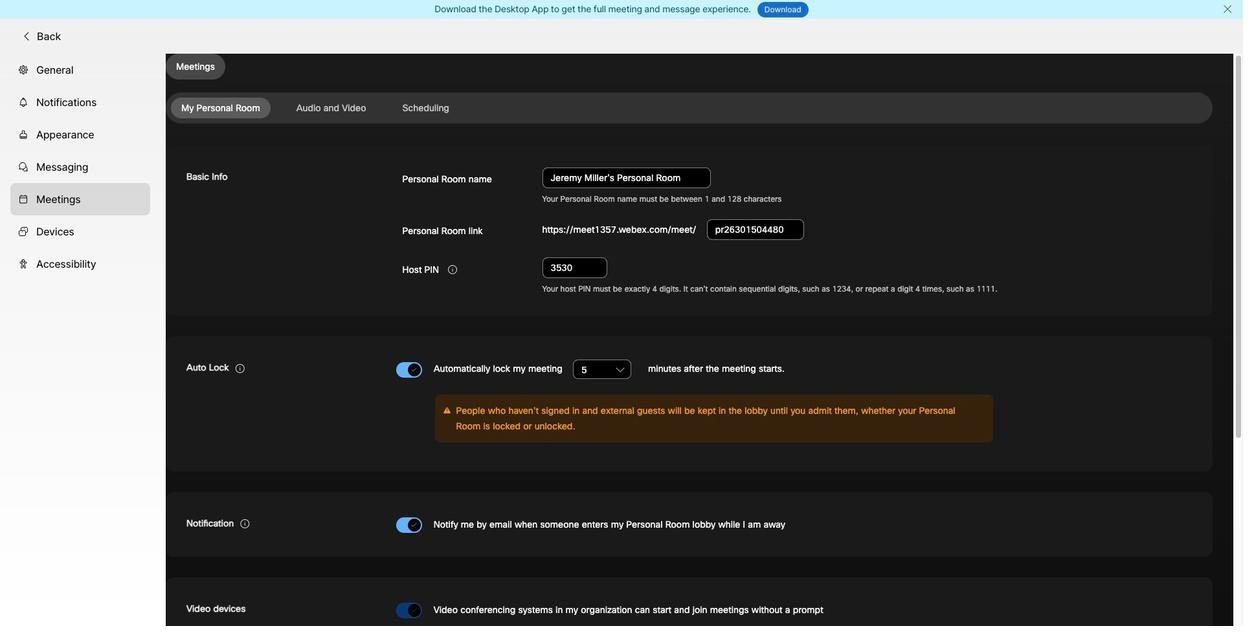 Task type: describe. For each thing, give the bounding box(es) containing it.
appearance tab
[[10, 118, 150, 151]]

cancel_16 image
[[1223, 4, 1233, 14]]

settings navigation
[[0, 54, 166, 627]]

accessibility tab
[[10, 248, 150, 280]]

general tab
[[10, 54, 150, 86]]



Task type: locate. For each thing, give the bounding box(es) containing it.
meetings tab
[[10, 183, 150, 215]]

devices tab
[[10, 215, 150, 248]]

messaging tab
[[10, 151, 150, 183]]

notifications tab
[[10, 86, 150, 118]]



